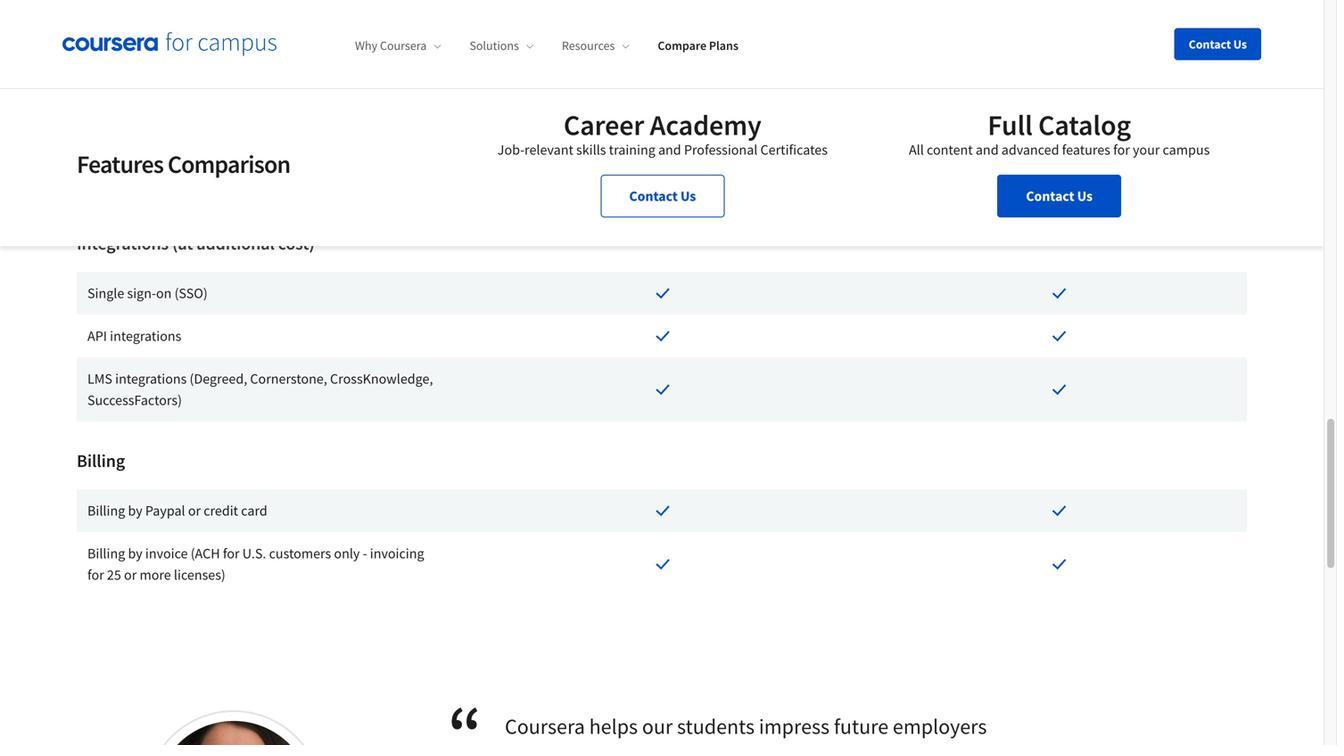 Task type: describe. For each thing, give the bounding box(es) containing it.
resources link
[[562, 38, 629, 54]]

professional
[[684, 141, 758, 159]]

invoice
[[145, 545, 188, 563]]

crossknowledge,
[[330, 370, 433, 388]]

contact us for first contact us link from the right
[[1026, 187, 1093, 205]]

academy
[[650, 107, 762, 143]]

customers
[[269, 545, 331, 563]]

by for paypal
[[128, 502, 142, 520]]

impress
[[759, 714, 830, 740]]

(sso)
[[174, 285, 208, 302]]

integrations for api
[[110, 327, 181, 345]]

relevant
[[525, 141, 573, 159]]

0 horizontal spatial contact
[[629, 187, 678, 205]]

features
[[1062, 141, 1110, 159]]

billing for billing by invoice (ach for u.s. customers only - invoicing for 25 or more licenses)
[[87, 545, 125, 563]]

program
[[163, 88, 214, 106]]

(degreed,
[[190, 370, 247, 388]]

api integrations
[[87, 327, 181, 345]]

resources
[[562, 38, 615, 54]]

comparison
[[168, 149, 290, 180]]

coursera helps our students impress future employers
[[505, 714, 998, 746]]

integrations
[[77, 232, 169, 255]]

compare
[[658, 38, 707, 54]]

-
[[363, 545, 367, 563]]

institutional program reviews
[[87, 88, 263, 106]]

solutions link
[[470, 38, 533, 54]]

employers
[[893, 714, 987, 740]]

sign-
[[127, 285, 156, 302]]

certificates
[[760, 141, 828, 159]]

admin
[[151, 174, 189, 192]]

future
[[834, 714, 889, 740]]

campus
[[1163, 141, 1210, 159]]

paypal
[[145, 502, 185, 520]]

contact inside contact us button
[[1189, 36, 1231, 52]]

contact us for contact us button
[[1189, 36, 1247, 52]]

1 horizontal spatial contact
[[1026, 187, 1074, 205]]

all
[[909, 141, 924, 159]]

single sign-on (sso)
[[87, 285, 208, 302]]

success
[[148, 45, 193, 63]]

customer
[[87, 45, 145, 63]]

1 vertical spatial for
[[223, 545, 240, 563]]

more
[[140, 566, 171, 584]]

solutions
[[470, 38, 519, 54]]

dedicated
[[87, 174, 148, 192]]

integrations for lms
[[115, 370, 187, 388]]

0 vertical spatial coursera
[[380, 38, 427, 54]]

additional
[[196, 232, 275, 255]]

contact us button
[[1174, 28, 1261, 60]]

(ach
[[191, 545, 220, 563]]

why coursera
[[355, 38, 427, 54]]

by for invoice
[[128, 545, 142, 563]]

0 horizontal spatial us
[[680, 187, 696, 205]]

2 contact us link from the left
[[997, 175, 1121, 218]]

career academy job-relevant skills training and professional certificates
[[498, 107, 828, 159]]

card
[[241, 502, 267, 520]]

single
[[87, 285, 124, 302]]

helps
[[589, 714, 638, 740]]

25
[[107, 566, 121, 584]]

invoicing
[[370, 545, 424, 563]]

billing for billing by paypal or credit card
[[87, 502, 125, 520]]

features
[[77, 149, 163, 180]]

cost)
[[278, 232, 315, 255]]

u.s.
[[242, 545, 266, 563]]

lms integrations (degreed, cornerstone, crossknowledge, successfactors)
[[87, 370, 433, 409]]

customer success management
[[87, 45, 276, 63]]

adoption
[[264, 174, 318, 192]]

0 vertical spatial or
[[188, 502, 201, 520]]



Task type: vqa. For each thing, say whether or not it's contained in the screenshot.
View all Data Science Certificates
no



Task type: locate. For each thing, give the bounding box(es) containing it.
2 horizontal spatial contact
[[1189, 36, 1231, 52]]

(at
[[172, 232, 193, 255]]

contact
[[1189, 36, 1231, 52], [629, 187, 678, 205], [1026, 187, 1074, 205]]

billing left paypal
[[87, 502, 125, 520]]

reviews
[[217, 88, 263, 106]]

and
[[658, 141, 681, 159], [976, 141, 999, 159]]

compare plans
[[658, 38, 738, 54]]

integrations
[[110, 327, 181, 345], [115, 370, 187, 388]]

management
[[196, 45, 276, 63]]

for left your
[[1113, 141, 1130, 159]]

by up more
[[128, 545, 142, 563]]

by
[[128, 502, 142, 520], [128, 545, 142, 563]]

1 horizontal spatial contact us link
[[997, 175, 1121, 218]]

billing
[[77, 450, 125, 472], [87, 502, 125, 520], [87, 545, 125, 563]]

1 horizontal spatial and
[[976, 141, 999, 159]]

0 horizontal spatial for
[[87, 566, 104, 584]]

integrations down single sign-on (sso)
[[110, 327, 181, 345]]

contact us inside button
[[1189, 36, 1247, 52]]

0 vertical spatial integrations
[[110, 327, 181, 345]]

1 horizontal spatial coursera
[[505, 714, 585, 740]]

credit
[[204, 502, 238, 520]]

by inside billing by invoice (ach for u.s. customers only - invoicing for 25 or more licenses)
[[128, 545, 142, 563]]

1 and from the left
[[658, 141, 681, 159]]

plans
[[709, 38, 738, 54]]

for left u.s. on the left bottom
[[223, 545, 240, 563]]

us inside button
[[1233, 36, 1247, 52]]

integrations up successfactors)
[[115, 370, 187, 388]]

1 horizontal spatial or
[[188, 502, 201, 520]]

1 vertical spatial by
[[128, 545, 142, 563]]

and inside full catalog all content and advanced features for your campus
[[976, 141, 999, 159]]

billing up 25
[[87, 545, 125, 563]]

for left 25
[[87, 566, 104, 584]]

1 by from the top
[[128, 502, 142, 520]]

contact us link
[[601, 175, 725, 218], [997, 175, 1121, 218]]

training
[[609, 141, 655, 159]]

lms
[[87, 370, 112, 388]]

and right content
[[976, 141, 999, 159]]

0 horizontal spatial or
[[124, 566, 137, 584]]

1 vertical spatial coursera
[[505, 714, 585, 740]]

0 vertical spatial for
[[1113, 141, 1130, 159]]

billing down successfactors)
[[77, 450, 125, 472]]

2 horizontal spatial us
[[1233, 36, 1247, 52]]

and inside career academy job-relevant skills training and professional certificates
[[658, 141, 681, 159]]

career
[[564, 107, 644, 143]]

successfactors)
[[87, 392, 182, 409]]

2 vertical spatial for
[[87, 566, 104, 584]]

billing for billing
[[77, 450, 125, 472]]

2 horizontal spatial contact us
[[1189, 36, 1247, 52]]

by left paypal
[[128, 502, 142, 520]]

why
[[355, 38, 377, 54]]

dedicated admin onboarding adoption services
[[87, 174, 369, 192]]

0 horizontal spatial contact us
[[629, 187, 696, 205]]

billing inside billing by invoice (ach for u.s. customers only - invoicing for 25 or more licenses)
[[87, 545, 125, 563]]

or inside billing by invoice (ach for u.s. customers only - invoicing for 25 or more licenses)
[[124, 566, 137, 584]]

1 contact us link from the left
[[601, 175, 725, 218]]

0 horizontal spatial coursera
[[380, 38, 427, 54]]

billing by invoice (ach for u.s. customers only - invoicing for 25 or more licenses)
[[87, 545, 424, 584]]

for
[[1113, 141, 1130, 159], [223, 545, 240, 563], [87, 566, 104, 584]]

0 vertical spatial billing
[[77, 450, 125, 472]]

0 horizontal spatial contact us link
[[601, 175, 725, 218]]

2 horizontal spatial for
[[1113, 141, 1130, 159]]

full catalog all content and advanced features for your campus
[[909, 107, 1210, 159]]

students
[[677, 714, 755, 740]]

contact us for 2nd contact us link from right
[[629, 187, 696, 205]]

for inside full catalog all content and advanced features for your campus
[[1113, 141, 1130, 159]]

full
[[988, 107, 1033, 143]]

advanced
[[1002, 141, 1059, 159]]

coursera left helps
[[505, 714, 585, 740]]

2 vertical spatial billing
[[87, 545, 125, 563]]

or right 25
[[124, 566, 137, 584]]

2 and from the left
[[976, 141, 999, 159]]

institutional
[[87, 88, 160, 106]]

us
[[1233, 36, 1247, 52], [680, 187, 696, 205], [1077, 187, 1093, 205]]

job-
[[498, 141, 525, 159]]

content
[[927, 141, 973, 159]]

why coursera link
[[355, 38, 441, 54]]

only
[[334, 545, 360, 563]]

2 by from the top
[[128, 545, 142, 563]]

licenses)
[[174, 566, 225, 584]]

contact us link down training
[[601, 175, 725, 218]]

features comparison
[[77, 149, 290, 180]]

1 horizontal spatial for
[[223, 545, 240, 563]]

1 vertical spatial or
[[124, 566, 137, 584]]

eya b. image
[[155, 722, 312, 746]]

contact us link down 'features'
[[997, 175, 1121, 218]]

coursera right why
[[380, 38, 427, 54]]

api
[[87, 327, 107, 345]]

coursera inside "coursera helps our students impress future employers"
[[505, 714, 585, 740]]

coursera
[[380, 38, 427, 54], [505, 714, 585, 740]]

coursera for campus image
[[62, 32, 277, 56]]

integrations inside lms integrations (degreed, cornerstone, crossknowledge, successfactors)
[[115, 370, 187, 388]]

cornerstone,
[[250, 370, 327, 388]]

0 vertical spatial by
[[128, 502, 142, 520]]

catalog
[[1038, 107, 1131, 143]]

compare plans link
[[658, 38, 738, 54]]

0 horizontal spatial and
[[658, 141, 681, 159]]

1 horizontal spatial contact us
[[1026, 187, 1093, 205]]

onboarding
[[192, 174, 261, 192]]

or left credit on the bottom of the page
[[188, 502, 201, 520]]

1 vertical spatial billing
[[87, 502, 125, 520]]

1 horizontal spatial us
[[1077, 187, 1093, 205]]

on
[[156, 285, 172, 302]]

integrations (at additional cost)
[[77, 232, 315, 255]]

1 vertical spatial integrations
[[115, 370, 187, 388]]

contact us
[[1189, 36, 1247, 52], [629, 187, 696, 205], [1026, 187, 1093, 205]]

services
[[321, 174, 369, 192]]

or
[[188, 502, 201, 520], [124, 566, 137, 584]]

your
[[1133, 141, 1160, 159]]

and right training
[[658, 141, 681, 159]]

our
[[642, 714, 673, 740]]

skills
[[576, 141, 606, 159]]

billing by paypal or credit card
[[87, 502, 267, 520]]



